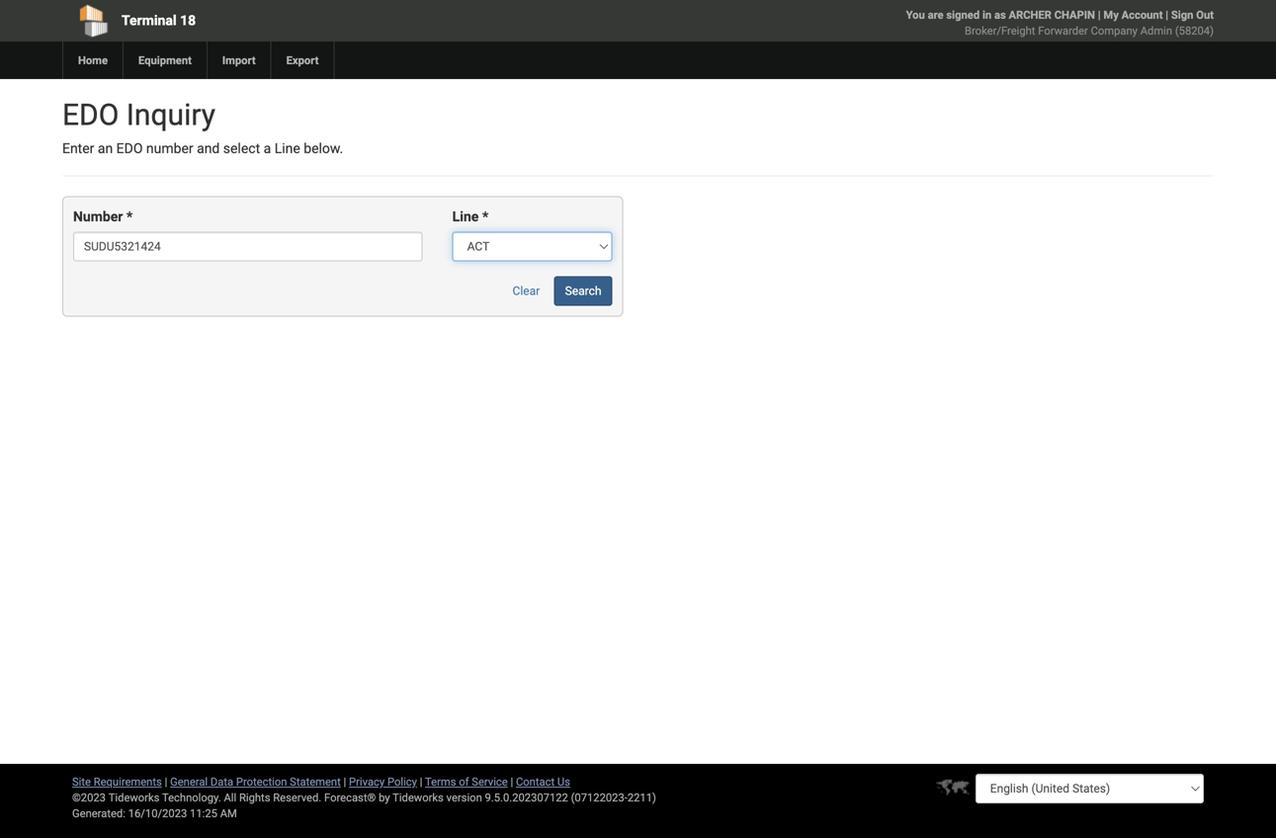 Task type: locate. For each thing, give the bounding box(es) containing it.
you are signed in as archer chapin | my account | sign out broker/freight forwarder company admin (58204)
[[906, 8, 1214, 37]]

my account link
[[1103, 8, 1163, 21]]

(58204)
[[1175, 24, 1214, 37]]

broker/freight
[[965, 24, 1035, 37]]

terms
[[425, 775, 456, 788]]

0 horizontal spatial *
[[126, 208, 133, 225]]

0 vertical spatial line
[[274, 140, 300, 157]]

by
[[379, 791, 390, 804]]

2 * from the left
[[482, 208, 488, 225]]

| left sign
[[1166, 8, 1168, 21]]

technology.
[[162, 791, 221, 804]]

chapin
[[1054, 8, 1095, 21]]

tideworks
[[393, 791, 444, 804]]

us
[[557, 775, 570, 788]]

* for number *
[[126, 208, 133, 225]]

1 horizontal spatial *
[[482, 208, 488, 225]]

terminal
[[122, 12, 177, 29]]

| up 9.5.0.202307122
[[510, 775, 513, 788]]

2211)
[[627, 791, 656, 804]]

1 * from the left
[[126, 208, 133, 225]]

an
[[98, 140, 113, 157]]

11:25
[[190, 807, 217, 820]]

1 vertical spatial line
[[452, 208, 479, 225]]

edo up enter
[[62, 97, 119, 132]]

import link
[[206, 42, 270, 79]]

policy
[[387, 775, 417, 788]]

1 vertical spatial edo
[[116, 140, 143, 157]]

edo
[[62, 97, 119, 132], [116, 140, 143, 157]]

Number * text field
[[73, 232, 423, 261]]

service
[[472, 775, 508, 788]]

site
[[72, 775, 91, 788]]

search button
[[554, 276, 612, 306]]

line
[[274, 140, 300, 157], [452, 208, 479, 225]]

16/10/2023
[[128, 807, 187, 820]]

admin
[[1140, 24, 1172, 37]]

general data protection statement link
[[170, 775, 341, 788]]

|
[[1098, 8, 1101, 21], [1166, 8, 1168, 21], [165, 775, 167, 788], [343, 775, 346, 788], [420, 775, 423, 788], [510, 775, 513, 788]]

select
[[223, 140, 260, 157]]

general
[[170, 775, 208, 788]]

*
[[126, 208, 133, 225], [482, 208, 488, 225]]

you
[[906, 8, 925, 21]]

my
[[1103, 8, 1119, 21]]

edo right an
[[116, 140, 143, 157]]

account
[[1121, 8, 1163, 21]]

terms of service link
[[425, 775, 508, 788]]

in
[[982, 8, 992, 21]]

0 horizontal spatial line
[[274, 140, 300, 157]]

sign out link
[[1171, 8, 1214, 21]]

reserved.
[[273, 791, 321, 804]]

rights
[[239, 791, 270, 804]]

am
[[220, 807, 237, 820]]

are
[[928, 8, 944, 21]]

| left "my" in the top of the page
[[1098, 8, 1101, 21]]

contact us link
[[516, 775, 570, 788]]

equipment link
[[123, 42, 206, 79]]

and
[[197, 140, 220, 157]]



Task type: vqa. For each thing, say whether or not it's contained in the screenshot.
11:25
yes



Task type: describe. For each thing, give the bounding box(es) containing it.
inquiry
[[126, 97, 215, 132]]

| left general
[[165, 775, 167, 788]]

terminal 18 link
[[62, 0, 525, 42]]

site requirements link
[[72, 775, 162, 788]]

sign
[[1171, 8, 1193, 21]]

9.5.0.202307122
[[485, 791, 568, 804]]

generated:
[[72, 807, 125, 820]]

requirements
[[94, 775, 162, 788]]

company
[[1091, 24, 1138, 37]]

search
[[565, 284, 601, 298]]

signed
[[946, 8, 980, 21]]

statement
[[290, 775, 341, 788]]

data
[[210, 775, 233, 788]]

enter
[[62, 140, 94, 157]]

out
[[1196, 8, 1214, 21]]

home
[[78, 54, 108, 67]]

* for line *
[[482, 208, 488, 225]]

©2023 tideworks
[[72, 791, 160, 804]]

equipment
[[138, 54, 192, 67]]

of
[[459, 775, 469, 788]]

protection
[[236, 775, 287, 788]]

number
[[73, 208, 123, 225]]

import
[[222, 54, 256, 67]]

forwarder
[[1038, 24, 1088, 37]]

edo inquiry enter an edo number and select a line below.
[[62, 97, 343, 157]]

archer
[[1009, 8, 1052, 21]]

clear
[[512, 284, 540, 298]]

0 vertical spatial edo
[[62, 97, 119, 132]]

export
[[286, 54, 319, 67]]

clear button
[[502, 276, 551, 306]]

line *
[[452, 208, 488, 225]]

| up tideworks
[[420, 775, 423, 788]]

number *
[[73, 208, 133, 225]]

forecast®
[[324, 791, 376, 804]]

line inside edo inquiry enter an edo number and select a line below.
[[274, 140, 300, 157]]

export link
[[270, 42, 333, 79]]

privacy
[[349, 775, 385, 788]]

terminal 18
[[122, 12, 196, 29]]

below.
[[304, 140, 343, 157]]

| up forecast®
[[343, 775, 346, 788]]

contact
[[516, 775, 555, 788]]

as
[[994, 8, 1006, 21]]

number
[[146, 140, 193, 157]]

version
[[446, 791, 482, 804]]

all
[[224, 791, 236, 804]]

a
[[264, 140, 271, 157]]

(07122023-
[[571, 791, 627, 804]]

1 horizontal spatial line
[[452, 208, 479, 225]]

18
[[180, 12, 196, 29]]

home link
[[62, 42, 123, 79]]

privacy policy link
[[349, 775, 417, 788]]

site requirements | general data protection statement | privacy policy | terms of service | contact us ©2023 tideworks technology. all rights reserved. forecast® by tideworks version 9.5.0.202307122 (07122023-2211) generated: 16/10/2023 11:25 am
[[72, 775, 656, 820]]



